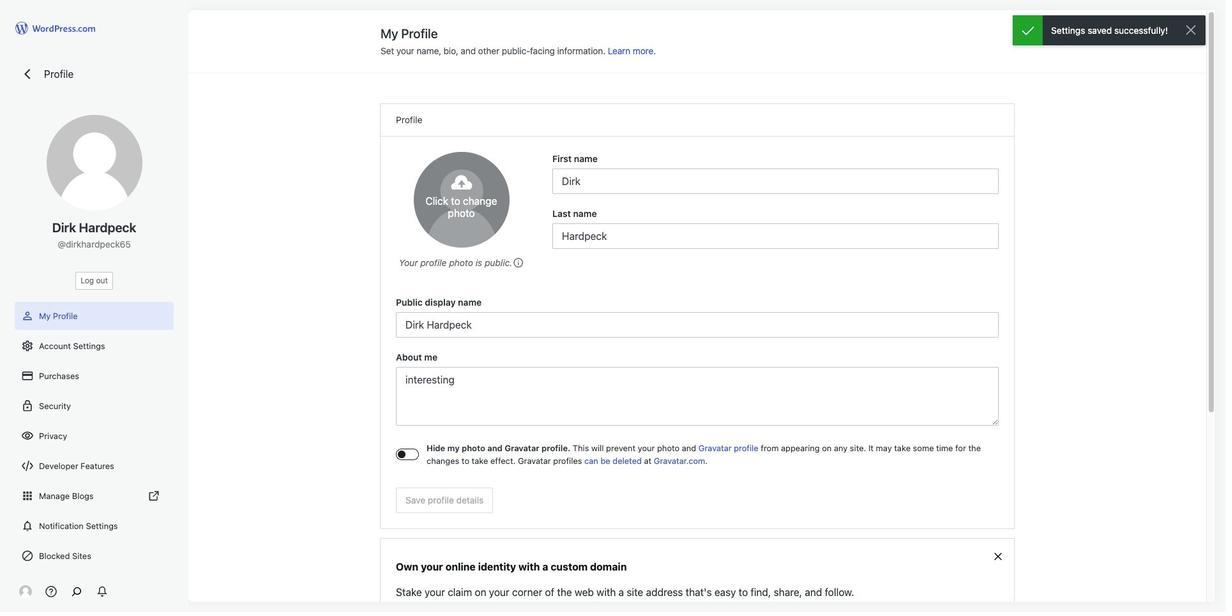 Task type: locate. For each thing, give the bounding box(es) containing it.
block image
[[21, 550, 34, 563]]

dirk hardpeck image
[[46, 115, 142, 211], [414, 152, 509, 248]]

None text field
[[553, 169, 999, 194]]

group
[[553, 152, 999, 194], [553, 207, 999, 249], [396, 296, 999, 338], [396, 351, 999, 430]]

1 horizontal spatial dirk hardpeck image
[[414, 152, 509, 248]]

None text field
[[553, 224, 999, 249], [396, 312, 999, 338], [396, 367, 999, 426], [553, 224, 999, 249], [396, 312, 999, 338], [396, 367, 999, 426]]

main content
[[365, 10, 1030, 613]]

0 horizontal spatial dirk hardpeck image
[[46, 115, 142, 211]]

notifications image
[[21, 520, 34, 533]]



Task type: vqa. For each thing, say whether or not it's contained in the screenshot.
2nd plugin icon from the right
no



Task type: describe. For each thing, give the bounding box(es) containing it.
dirk hardpeck image
[[19, 586, 32, 599]]

visibility image
[[21, 430, 34, 443]]

settings image
[[21, 340, 34, 353]]

more information image
[[512, 257, 524, 268]]

apps image
[[21, 490, 34, 503]]

lock image
[[21, 400, 34, 413]]

person image
[[21, 310, 34, 323]]

dismiss image
[[1184, 22, 1199, 38]]

notice status
[[1013, 15, 1206, 45]]

credit_card image
[[21, 370, 34, 383]]



